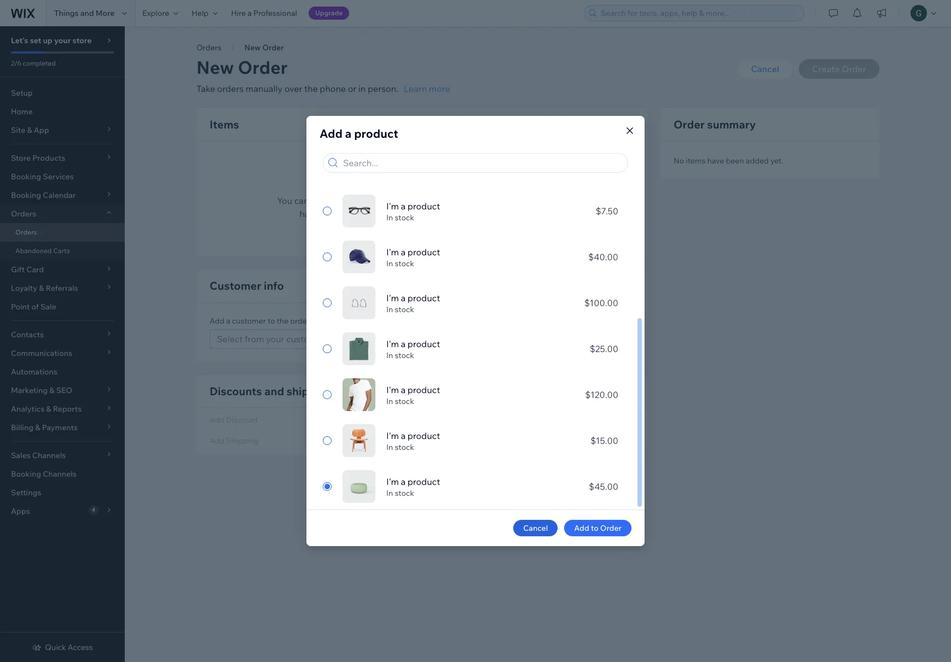 Task type: vqa. For each thing, say whether or not it's contained in the screenshot.
e.g. mystunningwebsite.com FIELD
no



Task type: describe. For each thing, give the bounding box(es) containing it.
orders button
[[0, 205, 125, 223]]

things and more
[[54, 8, 115, 18]]

i'm for $15.00
[[386, 431, 399, 442]]

manually
[[246, 83, 282, 94]]

order up no
[[674, 118, 705, 131]]

new for new order
[[244, 43, 261, 53]]

help
[[192, 8, 209, 18]]

add custom item
[[475, 120, 539, 130]]

product for $7.50
[[408, 201, 440, 212]]

$45.00
[[589, 482, 618, 493]]

more
[[429, 83, 450, 94]]

home
[[11, 107, 33, 117]]

custom
[[482, 195, 513, 206]]

can
[[294, 195, 309, 206]]

2/6
[[11, 59, 21, 67]]

$10
[[411, 209, 426, 219]]

in for $40.00
[[386, 259, 393, 269]]

or for can
[[454, 195, 463, 206]]

set
[[30, 36, 41, 45]]

product for $40.00
[[408, 247, 440, 258]]

create
[[311, 195, 337, 206]]

multiple
[[394, 195, 427, 206]]

discounts
[[210, 385, 262, 398]]

orders link
[[0, 223, 125, 242]]

i'm a product in stock for $15.00
[[386, 431, 440, 453]]

quick
[[45, 643, 66, 653]]

professional
[[253, 8, 297, 18]]

new order button
[[239, 39, 289, 56]]

add
[[464, 195, 480, 206]]

order summary
[[674, 118, 756, 131]]

explore
[[142, 8, 169, 18]]

i'm for $100.00
[[386, 293, 399, 304]]

add for add a customer to the order
[[210, 316, 224, 326]]

0 vertical spatial with
[[375, 195, 392, 206]]

1 vertical spatial the
[[277, 316, 289, 326]]

booking services link
[[0, 167, 125, 186]]

of inside you can create an order with multiple items or add custom items (e.g., a haircut appointment with a $10 tip and a bottle of shampoo).
[[491, 209, 499, 219]]

booking channels
[[11, 470, 77, 479]]

0 vertical spatial cancel
[[751, 63, 779, 74]]

in for $15.00
[[386, 443, 393, 453]]

1 horizontal spatial items
[[515, 195, 537, 206]]

orders button
[[191, 39, 227, 56]]

in for $7.50
[[386, 213, 393, 223]]

you can create an order with multiple items or add custom items (e.g., a haircut appointment with a $10 tip and a bottle of shampoo).
[[277, 195, 567, 219]]

2/6 completed
[[11, 59, 56, 67]]

booking channels link
[[0, 465, 125, 484]]

order inside button
[[600, 524, 622, 534]]

help button
[[185, 0, 224, 26]]

i'm a product in stock for $25.00
[[386, 339, 440, 361]]

$15.00
[[591, 436, 618, 447]]

0 vertical spatial to
[[268, 316, 275, 326]]

point
[[11, 302, 30, 312]]

settings link
[[0, 484, 125, 502]]

stock for $15.00
[[395, 443, 414, 453]]

a
[[561, 195, 567, 206]]

add to order button
[[564, 521, 632, 537]]

no items have been added yet.
[[674, 156, 784, 166]]

more
[[96, 8, 115, 18]]

new for new order take orders manually over the phone or in person. learn more
[[196, 56, 234, 78]]

summary
[[707, 118, 756, 131]]

i'm a product in stock for $40.00
[[386, 247, 440, 269]]

2 — from the top
[[626, 436, 634, 447]]

upgrade
[[315, 9, 343, 17]]

services
[[43, 172, 74, 182]]

$7.50
[[596, 206, 618, 217]]

product for $120.00
[[408, 385, 440, 396]]

orders for orders dropdown button
[[11, 209, 36, 219]]

haircut
[[299, 209, 328, 219]]

point of sale link
[[0, 298, 125, 316]]

booking for booking services
[[11, 172, 41, 182]]

product for $45.00
[[408, 477, 440, 488]]

stock for $120.00
[[395, 397, 414, 407]]

2 horizontal spatial items
[[686, 156, 706, 166]]

1 vertical spatial with
[[385, 209, 402, 219]]

in for $120.00
[[386, 397, 393, 407]]

tip
[[428, 209, 439, 219]]

item inside button
[[522, 120, 539, 130]]

home link
[[0, 102, 125, 121]]

i'm a product in stock for $100.00
[[386, 293, 440, 315]]

have
[[707, 156, 724, 166]]

an
[[339, 195, 349, 206]]

and inside you can create an order with multiple items or add custom items (e.g., a haircut appointment with a $10 tip and a bottle of shampoo).
[[441, 209, 456, 219]]

no
[[674, 156, 684, 166]]

(e.g.,
[[539, 195, 559, 206]]

let's
[[11, 36, 28, 45]]

bottle
[[465, 209, 489, 219]]

in for $100.00
[[386, 305, 393, 315]]

i'm a product in stock for $45.00
[[386, 477, 440, 499]]

things
[[54, 8, 79, 18]]

in for $45.00
[[386, 489, 393, 499]]

quick access button
[[32, 643, 93, 653]]

over
[[284, 83, 302, 94]]

i'm for $40.00
[[386, 247, 399, 258]]

order inside button
[[262, 43, 284, 53]]

to inside button
[[591, 524, 599, 534]]

stock for $7.50
[[395, 213, 414, 223]]

add custom item button
[[466, 117, 549, 133]]

1 vertical spatial cancel
[[523, 524, 548, 534]]

0 horizontal spatial cancel button
[[514, 521, 558, 537]]

discounts and shipping
[[210, 385, 332, 398]]

booking services
[[11, 172, 74, 182]]

new order
[[244, 43, 284, 53]]

been
[[726, 156, 744, 166]]

access
[[68, 643, 93, 653]]

or for order
[[348, 83, 356, 94]]

quick access
[[45, 643, 93, 653]]

i'm for $45.00
[[386, 477, 399, 488]]

booking for booking channels
[[11, 470, 41, 479]]

completed
[[23, 59, 56, 67]]



Task type: locate. For each thing, give the bounding box(es) containing it.
upgrade button
[[309, 7, 349, 20]]

0 vertical spatial booking
[[11, 172, 41, 182]]

of inside point of sale link
[[31, 302, 39, 312]]

7 in from the top
[[386, 489, 393, 499]]

cancel button
[[738, 59, 793, 79], [514, 521, 558, 537]]

carts
[[53, 247, 70, 255]]

add item
[[581, 120, 615, 130]]

1 vertical spatial cancel button
[[514, 521, 558, 537]]

0 horizontal spatial the
[[277, 316, 289, 326]]

2 vertical spatial orders
[[15, 228, 37, 236]]

add for add custom item
[[475, 120, 490, 130]]

booking left services
[[11, 172, 41, 182]]

hire a professional link
[[224, 0, 304, 26]]

new down orders button
[[196, 56, 234, 78]]

shipping
[[287, 385, 332, 398]]

0 vertical spatial orders
[[196, 43, 221, 53]]

with left multiple
[[375, 195, 392, 206]]

4 i'm a product in stock from the top
[[386, 339, 440, 361]]

of down the custom
[[491, 209, 499, 219]]

7 i'm a product in stock from the top
[[386, 477, 440, 499]]

1 in from the top
[[386, 213, 393, 223]]

the
[[304, 83, 318, 94], [277, 316, 289, 326]]

orders
[[217, 83, 244, 94]]

order down professional
[[262, 43, 284, 53]]

the inside new order take orders manually over the phone or in person. learn more
[[304, 83, 318, 94]]

3 i'm from the top
[[386, 293, 399, 304]]

7 i'm from the top
[[386, 477, 399, 488]]

1 horizontal spatial item
[[598, 120, 615, 130]]

or left 'add' at the top of the page
[[454, 195, 463, 206]]

or inside new order take orders manually over the phone or in person. learn more
[[348, 83, 356, 94]]

abandoned carts
[[15, 247, 70, 255]]

the right over
[[304, 83, 318, 94]]

0 vertical spatial order
[[351, 195, 373, 206]]

1 vertical spatial order
[[290, 316, 310, 326]]

customer
[[210, 279, 261, 293]]

channels
[[43, 470, 77, 479]]

$25.00
[[590, 344, 618, 355]]

i'm a product in stock for $120.00
[[386, 385, 440, 407]]

learn
[[404, 83, 427, 94]]

$100.00
[[584, 298, 618, 309]]

new down hire a professional link
[[244, 43, 261, 53]]

4 stock from the top
[[395, 351, 414, 361]]

up
[[43, 36, 52, 45]]

3 i'm a product in stock from the top
[[386, 293, 440, 315]]

i'm for $120.00
[[386, 385, 399, 396]]

to
[[268, 316, 275, 326], [591, 524, 599, 534]]

abandoned
[[15, 247, 52, 255]]

or left in
[[348, 83, 356, 94]]

cancel
[[751, 63, 779, 74], [523, 524, 548, 534]]

1 horizontal spatial new
[[244, 43, 261, 53]]

order down new order
[[238, 56, 288, 78]]

stock for $45.00
[[395, 489, 414, 499]]

orders inside dropdown button
[[11, 209, 36, 219]]

custom
[[492, 120, 521, 130]]

5 in from the top
[[386, 397, 393, 407]]

store
[[72, 36, 92, 45]]

1 vertical spatial orders
[[11, 209, 36, 219]]

5 i'm a product in stock from the top
[[386, 385, 440, 407]]

1 horizontal spatial and
[[264, 385, 284, 398]]

booking up settings in the left bottom of the page
[[11, 470, 41, 479]]

1 i'm a product in stock from the top
[[386, 201, 440, 223]]

sale
[[41, 302, 56, 312]]

to right the customer
[[268, 316, 275, 326]]

order up appointment
[[351, 195, 373, 206]]

1 horizontal spatial the
[[304, 83, 318, 94]]

6 i'm from the top
[[386, 431, 399, 442]]

items
[[210, 118, 239, 131]]

new order take orders manually over the phone or in person. learn more
[[196, 56, 450, 94]]

to down $45.00
[[591, 524, 599, 534]]

setup
[[11, 88, 33, 98]]

1 i'm from the top
[[386, 201, 399, 212]]

add inside button
[[475, 120, 490, 130]]

add item button
[[562, 117, 634, 133]]

$40.00
[[588, 252, 618, 263]]

1 horizontal spatial of
[[491, 209, 499, 219]]

i'm a product in stock
[[386, 201, 440, 223], [386, 247, 440, 269], [386, 293, 440, 315], [386, 339, 440, 361], [386, 385, 440, 407], [386, 431, 440, 453], [386, 477, 440, 499]]

take
[[196, 83, 215, 94]]

1 horizontal spatial order
[[351, 195, 373, 206]]

0 horizontal spatial and
[[80, 8, 94, 18]]

0 horizontal spatial new
[[196, 56, 234, 78]]

2 i'm a product in stock from the top
[[386, 247, 440, 269]]

0 vertical spatial the
[[304, 83, 318, 94]]

phone
[[320, 83, 346, 94]]

1 item from the left
[[522, 120, 539, 130]]

$120.00
[[585, 390, 618, 401]]

0 vertical spatial —
[[626, 417, 634, 427]]

1 horizontal spatial to
[[591, 524, 599, 534]]

0 vertical spatial and
[[80, 8, 94, 18]]

add to order
[[574, 524, 622, 534]]

person.
[[368, 83, 398, 94]]

customer info
[[210, 279, 284, 293]]

0 horizontal spatial or
[[348, 83, 356, 94]]

6 in from the top
[[386, 443, 393, 453]]

0 vertical spatial cancel button
[[738, 59, 793, 79]]

and left shipping
[[264, 385, 284, 398]]

1 vertical spatial new
[[196, 56, 234, 78]]

5 i'm from the top
[[386, 385, 399, 396]]

orders for orders link
[[15, 228, 37, 236]]

items right no
[[686, 156, 706, 166]]

5 stock from the top
[[395, 397, 414, 407]]

add for add to order
[[574, 524, 589, 534]]

i'm for $25.00
[[386, 339, 399, 350]]

1 vertical spatial —
[[626, 436, 634, 447]]

info
[[264, 279, 284, 293]]

item inside 'button'
[[598, 120, 615, 130]]

orders inside button
[[196, 43, 221, 53]]

i'm
[[386, 201, 399, 212], [386, 247, 399, 258], [386, 293, 399, 304], [386, 339, 399, 350], [386, 385, 399, 396], [386, 431, 399, 442], [386, 477, 399, 488]]

add a customer to the order
[[210, 316, 310, 326]]

product
[[354, 126, 398, 141], [408, 201, 440, 212], [408, 247, 440, 258], [408, 293, 440, 304], [408, 339, 440, 350], [408, 385, 440, 396], [408, 431, 440, 442], [408, 477, 440, 488]]

automations
[[11, 367, 57, 377]]

customer
[[232, 316, 266, 326]]

items up tip
[[429, 195, 452, 206]]

1 vertical spatial and
[[441, 209, 456, 219]]

shampoo).
[[501, 209, 545, 219]]

0 vertical spatial new
[[244, 43, 261, 53]]

new inside new order take orders manually over the phone or in person. learn more
[[196, 56, 234, 78]]

1 horizontal spatial cancel button
[[738, 59, 793, 79]]

items
[[686, 156, 706, 166], [429, 195, 452, 206], [515, 195, 537, 206]]

add inside button
[[574, 524, 589, 534]]

4 i'm from the top
[[386, 339, 399, 350]]

appointment
[[330, 209, 383, 219]]

product for $25.00
[[408, 339, 440, 350]]

1 — from the top
[[626, 417, 634, 427]]

a inside hire a professional link
[[248, 8, 252, 18]]

0 horizontal spatial to
[[268, 316, 275, 326]]

the right the customer
[[277, 316, 289, 326]]

0 horizontal spatial item
[[522, 120, 539, 130]]

0 horizontal spatial cancel
[[523, 524, 548, 534]]

2 i'm from the top
[[386, 247, 399, 258]]

1 vertical spatial or
[[454, 195, 463, 206]]

yet.
[[771, 156, 784, 166]]

booking
[[11, 172, 41, 182], [11, 470, 41, 479]]

3 stock from the top
[[395, 305, 414, 315]]

new
[[244, 43, 261, 53], [196, 56, 234, 78]]

add for add item
[[581, 120, 596, 130]]

4 in from the top
[[386, 351, 393, 361]]

orders for orders button
[[196, 43, 221, 53]]

1 horizontal spatial or
[[454, 195, 463, 206]]

2 stock from the top
[[395, 259, 414, 269]]

order right the customer
[[290, 316, 310, 326]]

6 i'm a product in stock from the top
[[386, 431, 440, 453]]

order inside you can create an order with multiple items or add custom items (e.g., a haircut appointment with a $10 tip and a bottle of shampoo).
[[351, 195, 373, 206]]

add a product
[[320, 126, 398, 141]]

2 vertical spatial and
[[264, 385, 284, 398]]

hire
[[231, 8, 246, 18]]

or inside you can create an order with multiple items or add custom items (e.g., a haircut appointment with a $10 tip and a bottle of shampoo).
[[454, 195, 463, 206]]

2 horizontal spatial and
[[441, 209, 456, 219]]

1 vertical spatial of
[[31, 302, 39, 312]]

add for add a product
[[320, 126, 343, 141]]

let's set up your store
[[11, 36, 92, 45]]

order inside new order take orders manually over the phone or in person. learn more
[[238, 56, 288, 78]]

product for $100.00
[[408, 293, 440, 304]]

learn more link
[[404, 82, 450, 95]]

2 in from the top
[[386, 259, 393, 269]]

stock for $25.00
[[395, 351, 414, 361]]

in
[[358, 83, 366, 94]]

order down $45.00
[[600, 524, 622, 534]]

order
[[351, 195, 373, 206], [290, 316, 310, 326]]

and for shipping
[[264, 385, 284, 398]]

with down multiple
[[385, 209, 402, 219]]

of left sale
[[31, 302, 39, 312]]

in for $25.00
[[386, 351, 393, 361]]

0 vertical spatial of
[[491, 209, 499, 219]]

settings
[[11, 488, 41, 498]]

and right tip
[[441, 209, 456, 219]]

0 horizontal spatial order
[[290, 316, 310, 326]]

orders
[[196, 43, 221, 53], [11, 209, 36, 219], [15, 228, 37, 236]]

stock for $40.00
[[395, 259, 414, 269]]

order
[[262, 43, 284, 53], [238, 56, 288, 78], [674, 118, 705, 131], [600, 524, 622, 534]]

i'm for $7.50
[[386, 201, 399, 212]]

2 item from the left
[[598, 120, 615, 130]]

items up the "shampoo)."
[[515, 195, 537, 206]]

0 horizontal spatial of
[[31, 302, 39, 312]]

hire a professional
[[231, 8, 297, 18]]

sidebar element
[[0, 26, 125, 663]]

and left more
[[80, 8, 94, 18]]

i'm a product in stock for $7.50
[[386, 201, 440, 223]]

setup link
[[0, 84, 125, 102]]

Search... field
[[340, 154, 624, 172]]

abandoned carts link
[[0, 242, 125, 261]]

1 vertical spatial to
[[591, 524, 599, 534]]

in
[[386, 213, 393, 223], [386, 259, 393, 269], [386, 305, 393, 315], [386, 351, 393, 361], [386, 397, 393, 407], [386, 443, 393, 453], [386, 489, 393, 499]]

7 stock from the top
[[395, 489, 414, 499]]

Search for tools, apps, help & more... field
[[598, 5, 801, 21]]

0 horizontal spatial items
[[429, 195, 452, 206]]

add inside 'button'
[[581, 120, 596, 130]]

1 booking from the top
[[11, 172, 41, 182]]

1 horizontal spatial cancel
[[751, 63, 779, 74]]

0 vertical spatial or
[[348, 83, 356, 94]]

1 vertical spatial booking
[[11, 470, 41, 479]]

6 stock from the top
[[395, 443, 414, 453]]

stock for $100.00
[[395, 305, 414, 315]]

Select from your customer list or add a new one field
[[213, 330, 618, 349]]

of
[[491, 209, 499, 219], [31, 302, 39, 312]]

product for $15.00
[[408, 431, 440, 442]]

and for more
[[80, 8, 94, 18]]

your
[[54, 36, 71, 45]]

2 booking from the top
[[11, 470, 41, 479]]

added
[[746, 156, 769, 166]]

new inside button
[[244, 43, 261, 53]]

3 in from the top
[[386, 305, 393, 315]]

1 stock from the top
[[395, 213, 414, 223]]



